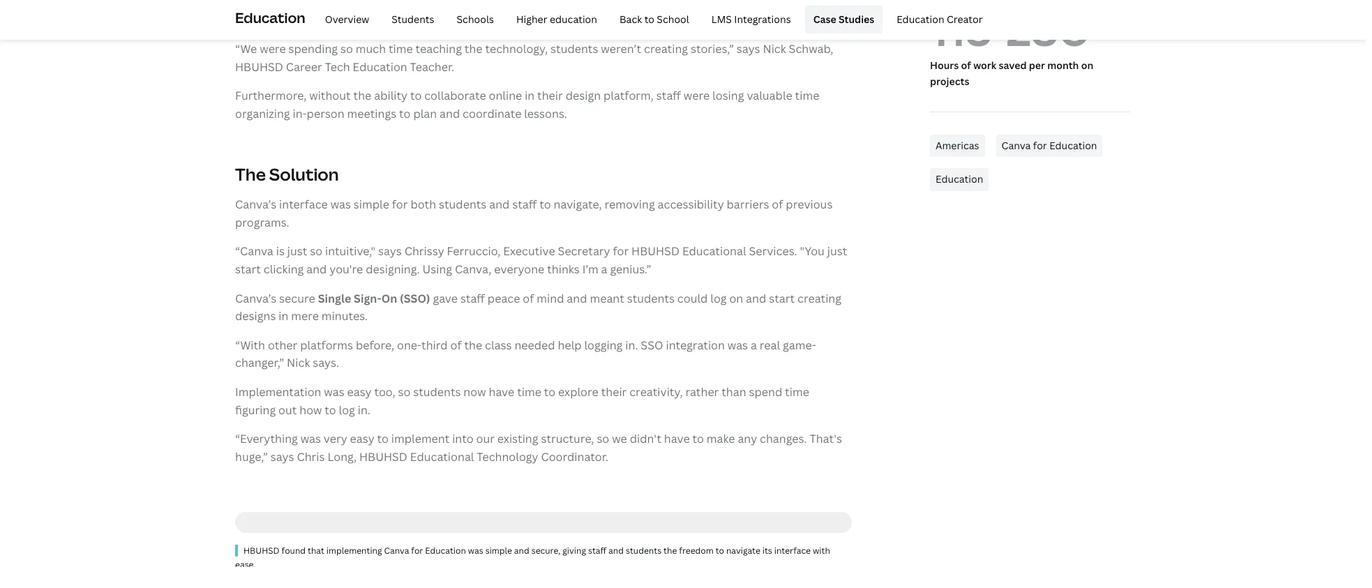 Task type: locate. For each thing, give the bounding box(es) containing it.
staff inside furthermore, without the ability to collaborate online in their design platform, staff were losing valuable time organizing in-person meetings to plan and coordinate lessons.
[[657, 88, 681, 104]]

of left mind
[[523, 291, 534, 306]]

just right "you
[[828, 244, 848, 259]]

simple inside hbuhsd found that implementing canva for education was simple and secure, giving staff and students the freedom to navigate its interface with ease.
[[486, 545, 512, 557]]

2 vertical spatial were
[[684, 88, 710, 104]]

a
[[601, 262, 608, 277], [751, 338, 757, 353]]

1 horizontal spatial nick
[[763, 41, 787, 57]]

to left navigate
[[716, 545, 725, 557]]

and right giving
[[609, 545, 624, 557]]

their right explore
[[601, 385, 627, 400]]

so left we
[[597, 432, 610, 447]]

0 vertical spatial canva's
[[235, 197, 277, 212]]

i'm
[[583, 262, 599, 277]]

0 horizontal spatial in
[[279, 309, 289, 324]]

0 vertical spatial design
[[560, 12, 595, 28]]

staff right giving
[[588, 545, 607, 557]]

on inside hours of work saved per month on projects
[[1082, 59, 1094, 72]]

start down services.
[[769, 291, 795, 306]]

programs. down had
[[597, 12, 652, 28]]

0 vertical spatial creating
[[644, 41, 688, 57]]

coordinate
[[463, 106, 522, 121]]

month
[[1048, 59, 1079, 72]]

the up meetings
[[354, 88, 372, 104]]

educational inside "canva is just so intuitive," says chrissy ferruccio, executive secretary for hbuhsd educational services. "you just start clicking and you're designing. using canva, everyone thinks i'm a genius."
[[683, 244, 747, 259]]

just
[[287, 244, 307, 259], [828, 244, 848, 259]]

says up designing.
[[378, 244, 402, 259]]

log inside implementation was easy too, so students now have time to explore their creativity, rather than spend time figuring out how to log in.
[[339, 403, 355, 418]]

projects
[[310, 12, 354, 28], [931, 74, 970, 88]]

menu bar
[[311, 6, 992, 34]]

0 horizontal spatial nick
[[287, 356, 310, 371]]

2 horizontal spatial were
[[684, 88, 710, 104]]

says inside "we were spending so much time teaching the technology, students weren't creating stories," says nick schwab, hbuhsd career tech education teacher.
[[737, 41, 761, 57]]

canva's interface was simple for both students and staff to navigate, removing accessibility barriers of previous programs.
[[235, 197, 833, 230]]

1 horizontal spatial simple
[[486, 545, 512, 557]]

design inside staff at hbuhsd were experiencing difficulties in ensuring students had enough time and resources to complete their creative projects due to the challenging nature of their design programs.
[[560, 12, 595, 28]]

the solution
[[235, 163, 339, 186]]

that's
[[810, 432, 843, 447]]

interface inside hbuhsd found that implementing canva for education was simple and secure, giving staff and students the freedom to navigate its interface with ease.
[[775, 545, 811, 557]]

0 horizontal spatial in.
[[358, 403, 371, 418]]

says
[[737, 41, 761, 57], [378, 244, 402, 259], [271, 449, 294, 465]]

and left you're
[[307, 262, 327, 277]]

and right mind
[[567, 291, 587, 306]]

a inside "canva is just so intuitive," says chrissy ferruccio, executive secretary for hbuhsd educational services. "you just start clicking and you're designing. using canva, everyone thinks i'm a genius."
[[601, 262, 608, 277]]

start down "canva
[[235, 262, 261, 277]]

much
[[356, 41, 386, 57]]

students inside 'gave staff peace of mind and meant students could log on and start creating designs in mere minutes.'
[[627, 291, 675, 306]]

log up very
[[339, 403, 355, 418]]

programs. up "canva
[[235, 215, 290, 230]]

services.
[[749, 244, 798, 259]]

their inside implementation was easy too, so students now have time to explore their creativity, rather than spend time figuring out how to log in.
[[601, 385, 627, 400]]

back to school link
[[611, 6, 698, 34]]

in. right how
[[358, 403, 371, 418]]

says inside "canva is just so intuitive," says chrissy ferruccio, executive secretary for hbuhsd educational services. "you just start clicking and you're designing. using canva, everyone thinks i'm a genius."
[[378, 244, 402, 259]]

for inside "canva is just so intuitive," says chrissy ferruccio, executive secretary for hbuhsd educational services. "you just start clicking and you're designing. using canva, everyone thinks i'm a genius."
[[613, 244, 629, 259]]

hbuhsd up creative
[[277, 0, 325, 10]]

0 horizontal spatial have
[[489, 385, 515, 400]]

the left freedom
[[664, 545, 677, 557]]

0 vertical spatial in
[[488, 0, 498, 10]]

0 horizontal spatial a
[[601, 262, 608, 277]]

so inside implementation was easy too, so students now have time to explore their creativity, rather than spend time figuring out how to log in.
[[398, 385, 411, 400]]

of inside canva's interface was simple for both students and staff to navigate, removing accessibility barriers of previous programs.
[[772, 197, 784, 212]]

so left intuitive,"
[[310, 244, 323, 259]]

2 horizontal spatial says
[[737, 41, 761, 57]]

1 vertical spatial creating
[[798, 291, 842, 306]]

0 horizontal spatial on
[[730, 291, 744, 306]]

to inside hbuhsd found that implementing canva for education was simple and secure, giving staff and students the freedom to navigate its interface with ease.
[[716, 545, 725, 557]]

sso
[[641, 338, 664, 353]]

were left losing
[[684, 88, 710, 104]]

and up lms
[[693, 0, 713, 10]]

barriers
[[727, 197, 770, 212]]

americas
[[936, 139, 980, 152]]

were inside staff at hbuhsd were experiencing difficulties in ensuring students had enough time and resources to complete their creative projects due to the challenging nature of their design programs.
[[328, 0, 354, 10]]

2 just from the left
[[828, 244, 848, 259]]

log
[[711, 291, 727, 306], [339, 403, 355, 418]]

time right valuable
[[796, 88, 820, 104]]

says down lms integrations link
[[737, 41, 761, 57]]

students down education
[[551, 41, 599, 57]]

time up school
[[666, 0, 690, 10]]

start
[[235, 262, 261, 277], [769, 291, 795, 306]]

1 vertical spatial canva's
[[235, 291, 277, 306]]

1 horizontal spatial says
[[378, 244, 402, 259]]

single
[[318, 291, 351, 306]]

were right the "we
[[260, 41, 286, 57]]

nick down integrations
[[763, 41, 787, 57]]

1 horizontal spatial projects
[[931, 74, 970, 88]]

nick down "other"
[[287, 356, 310, 371]]

too,
[[374, 385, 395, 400]]

canva right americas
[[1002, 139, 1031, 152]]

of inside staff at hbuhsd were experiencing difficulties in ensuring students had enough time and resources to complete their creative projects due to the challenging nature of their design programs.
[[517, 12, 529, 28]]

educational
[[683, 244, 747, 259], [410, 449, 474, 465]]

1 horizontal spatial interface
[[775, 545, 811, 557]]

1 vertical spatial on
[[730, 291, 744, 306]]

0 horizontal spatial interface
[[279, 197, 328, 212]]

0 vertical spatial simple
[[354, 197, 389, 212]]

secure
[[279, 291, 315, 306]]

the down "experiencing"
[[394, 12, 412, 28]]

was inside canva's interface was simple for both students and staff to navigate, removing accessibility barriers of previous programs.
[[331, 197, 351, 212]]

easy inside '"everything was very easy to implement into our existing structure, so we didn't have to make any changes. that's huge," says chris long, hbuhsd educational technology coordinator.'
[[350, 432, 375, 447]]

spend
[[749, 385, 783, 400]]

integration
[[666, 338, 725, 353]]

1 vertical spatial projects
[[931, 74, 970, 88]]

a left real
[[751, 338, 757, 353]]

"with other platforms before, one-third of the class needed help logging in. sso integration was a real game- changer," nick says.
[[235, 338, 817, 371]]

have right the didn't
[[664, 432, 690, 447]]

1 vertical spatial start
[[769, 291, 795, 306]]

0 vertical spatial have
[[489, 385, 515, 400]]

so up tech
[[341, 41, 353, 57]]

1 vertical spatial design
[[566, 88, 601, 104]]

0 horizontal spatial programs.
[[235, 215, 290, 230]]

1 vertical spatial were
[[260, 41, 286, 57]]

were inside furthermore, without the ability to collaborate online in their design platform, staff were losing valuable time organizing in-person meetings to plan and coordinate lessons.
[[684, 88, 710, 104]]

projects down hours
[[931, 74, 970, 88]]

educational up could
[[683, 244, 747, 259]]

0 vertical spatial in.
[[626, 338, 638, 353]]

students
[[392, 12, 435, 26]]

hbuhsd
[[277, 0, 325, 10], [235, 59, 283, 74], [632, 244, 680, 259], [359, 449, 408, 465], [244, 545, 280, 557]]

the
[[394, 12, 412, 28], [465, 41, 483, 57], [354, 88, 372, 104], [465, 338, 483, 353], [664, 545, 677, 557]]

1 vertical spatial in
[[525, 88, 535, 104]]

their up the lessons.
[[538, 88, 563, 104]]

1 vertical spatial a
[[751, 338, 757, 353]]

time right much
[[389, 41, 413, 57]]

canva's for canva's secure single sign-on (sso)
[[235, 291, 277, 306]]

in up the lessons.
[[525, 88, 535, 104]]

the down schools link
[[465, 41, 483, 57]]

higher education link
[[508, 6, 606, 34]]

time right the spend
[[785, 385, 810, 400]]

spending
[[289, 41, 338, 57]]

programs. inside canva's interface was simple for both students and staff to navigate, removing accessibility barriers of previous programs.
[[235, 215, 290, 230]]

log inside 'gave staff peace of mind and meant students could log on and start creating designs in mere minutes.'
[[711, 291, 727, 306]]

canva's
[[235, 197, 277, 212], [235, 291, 277, 306]]

have right now at the bottom of page
[[489, 385, 515, 400]]

1 vertical spatial simple
[[486, 545, 512, 557]]

2 vertical spatial says
[[271, 449, 294, 465]]

minutes.
[[322, 309, 368, 324]]

1 vertical spatial nick
[[287, 356, 310, 371]]

for
[[1034, 139, 1048, 152], [392, 197, 408, 212], [613, 244, 629, 259], [411, 545, 423, 557]]

1 horizontal spatial log
[[711, 291, 727, 306]]

in up nature at the left top of page
[[488, 0, 498, 10]]

creating down "you
[[798, 291, 842, 306]]

1 vertical spatial canva
[[384, 545, 409, 557]]

lms integrations link
[[704, 6, 800, 34]]

designing.
[[366, 262, 420, 277]]

staff up the executive
[[513, 197, 537, 212]]

0 vertical spatial says
[[737, 41, 761, 57]]

0 horizontal spatial creating
[[644, 41, 688, 57]]

0 horizontal spatial canva
[[384, 545, 409, 557]]

0 horizontal spatial start
[[235, 262, 261, 277]]

students down genius."
[[627, 291, 675, 306]]

a right i'm
[[601, 262, 608, 277]]

just right is
[[287, 244, 307, 259]]

peace
[[488, 291, 520, 306]]

0 horizontal spatial projects
[[310, 12, 354, 28]]

0 vertical spatial easy
[[347, 385, 372, 400]]

1 vertical spatial educational
[[410, 449, 474, 465]]

students left freedom
[[626, 545, 662, 557]]

technology
[[477, 449, 539, 465]]

easy right very
[[350, 432, 375, 447]]

0 horizontal spatial simple
[[354, 197, 389, 212]]

1 vertical spatial says
[[378, 244, 402, 259]]

and up ferruccio,
[[489, 197, 510, 212]]

both
[[411, 197, 436, 212]]

was inside "with other platforms before, one-third of the class needed help logging in. sso integration was a real game- changer," nick says.
[[728, 338, 748, 353]]

0 vertical spatial projects
[[310, 12, 354, 28]]

1 horizontal spatial in
[[488, 0, 498, 10]]

students inside "we were spending so much time teaching the technology, students weren't creating stories," says nick schwab, hbuhsd career tech education teacher.
[[551, 41, 599, 57]]

higher
[[517, 12, 548, 26]]

1 horizontal spatial creating
[[798, 291, 842, 306]]

interface
[[279, 197, 328, 212], [775, 545, 811, 557]]

1 horizontal spatial educational
[[683, 244, 747, 259]]

staff right gave
[[461, 291, 485, 306]]

time down "with other platforms before, one-third of the class needed help logging in. sso integration was a real game- changer," nick says.
[[517, 385, 542, 400]]

rather
[[686, 385, 719, 400]]

hbuhsd up ease.
[[244, 545, 280, 557]]

that
[[308, 545, 325, 557]]

1 vertical spatial interface
[[775, 545, 811, 557]]

canva's for canva's interface was simple for both students and staff to navigate, removing accessibility barriers of previous programs.
[[235, 197, 277, 212]]

implementing
[[327, 545, 382, 557]]

the left class on the bottom left of page
[[465, 338, 483, 353]]

on
[[1082, 59, 1094, 72], [730, 291, 744, 306]]

0 vertical spatial interface
[[279, 197, 328, 212]]

hbuhsd down the 'implement'
[[359, 449, 408, 465]]

projects up spending
[[310, 12, 354, 28]]

was inside implementation was easy too, so students now have time to explore their creativity, rather than spend time figuring out how to log in.
[[324, 385, 345, 400]]

1 horizontal spatial a
[[751, 338, 757, 353]]

1 vertical spatial log
[[339, 403, 355, 418]]

creativity,
[[630, 385, 683, 400]]

of right "third"
[[451, 338, 462, 353]]

0 vertical spatial log
[[711, 291, 727, 306]]

hbuhsd up genius."
[[632, 244, 680, 259]]

1 vertical spatial easy
[[350, 432, 375, 447]]

was
[[331, 197, 351, 212], [728, 338, 748, 353], [324, 385, 345, 400], [301, 432, 321, 447], [468, 545, 484, 557]]

in. left sso at the bottom left of page
[[626, 338, 638, 353]]

1 canva's from the top
[[235, 197, 277, 212]]

says inside '"everything was very easy to implement into our existing structure, so we didn't have to make any changes. that's huge," says chris long, hbuhsd educational technology coordinator.'
[[271, 449, 294, 465]]

on right month
[[1082, 59, 1094, 72]]

executive
[[504, 244, 555, 259]]

to down "experiencing"
[[380, 12, 392, 28]]

implementation was easy too, so students now have time to explore their creativity, rather than spend time figuring out how to log in.
[[235, 385, 810, 418]]

hbuhsd down the "we
[[235, 59, 283, 74]]

gave staff peace of mind and meant students could log on and start creating designs in mere minutes.
[[235, 291, 842, 324]]

navigate,
[[554, 197, 602, 212]]

education inside "link"
[[936, 173, 984, 186]]

0 horizontal spatial log
[[339, 403, 355, 418]]

0 horizontal spatial just
[[287, 244, 307, 259]]

our
[[476, 432, 495, 447]]

structure,
[[541, 432, 594, 447]]

and inside staff at hbuhsd were experiencing difficulties in ensuring students had enough time and resources to complete their creative projects due to the challenging nature of their design programs.
[[693, 0, 713, 10]]

0 horizontal spatial were
[[260, 41, 286, 57]]

of right barriers
[[772, 197, 784, 212]]

1 horizontal spatial programs.
[[597, 12, 652, 28]]

staff right "platform,"
[[657, 88, 681, 104]]

1 horizontal spatial were
[[328, 0, 354, 10]]

1 vertical spatial programs.
[[235, 215, 290, 230]]

interface right 'its'
[[775, 545, 811, 557]]

students
[[549, 0, 597, 10], [551, 41, 599, 57], [439, 197, 487, 212], [627, 291, 675, 306], [413, 385, 461, 400], [626, 545, 662, 557]]

have inside '"everything was very easy to implement into our existing structure, so we didn't have to make any changes. that's huge," says chris long, hbuhsd educational technology coordinator.'
[[664, 432, 690, 447]]

students up education
[[549, 0, 597, 10]]

to left explore
[[544, 385, 556, 400]]

of down ensuring
[[517, 12, 529, 28]]

for inside hbuhsd found that implementing canva for education was simple and secure, giving staff and students the freedom to navigate its interface with ease.
[[411, 545, 423, 557]]

students right both
[[439, 197, 487, 212]]

implement
[[391, 432, 450, 447]]

everyone
[[494, 262, 545, 277]]

chris
[[297, 449, 325, 465]]

log right could
[[711, 291, 727, 306]]

to left navigate,
[[540, 197, 551, 212]]

"canva is just so intuitive," says chrissy ferruccio, executive secretary for hbuhsd educational services. "you just start clicking and you're designing. using canva, everyone thinks i'm a genius."
[[235, 244, 848, 277]]

canva's inside canva's interface was simple for both students and staff to navigate, removing accessibility barriers of previous programs.
[[235, 197, 277, 212]]

were up overview at the left
[[328, 0, 354, 10]]

0 vertical spatial start
[[235, 262, 261, 277]]

didn't
[[630, 432, 662, 447]]

0 vertical spatial were
[[328, 0, 354, 10]]

0 horizontal spatial says
[[271, 449, 294, 465]]

on
[[382, 291, 397, 306]]

1 just from the left
[[287, 244, 307, 259]]

creating down school
[[644, 41, 688, 57]]

canva right implementing
[[384, 545, 409, 557]]

canva inside canva for education link
[[1002, 139, 1031, 152]]

0 vertical spatial programs.
[[597, 12, 652, 28]]

overview
[[325, 12, 369, 26]]

creative
[[264, 12, 307, 28]]

education inside "we were spending so much time teaching the technology, students weren't creating stories," says nick schwab, hbuhsd career tech education teacher.
[[353, 59, 407, 74]]

how
[[300, 403, 322, 418]]

in inside furthermore, without the ability to collaborate online in their design platform, staff were losing valuable time organizing in-person meetings to plan and coordinate lessons.
[[525, 88, 535, 104]]

coordinator.
[[541, 449, 609, 465]]

hbuhsd inside staff at hbuhsd were experiencing difficulties in ensuring students had enough time and resources to complete their creative projects due to the challenging nature of their design programs.
[[277, 0, 325, 10]]

easy left too,
[[347, 385, 372, 400]]

0 horizontal spatial educational
[[410, 449, 474, 465]]

1 vertical spatial have
[[664, 432, 690, 447]]

students left now at the bottom of page
[[413, 385, 461, 400]]

back to school
[[620, 12, 690, 26]]

2 horizontal spatial in
[[525, 88, 535, 104]]

1 vertical spatial in.
[[358, 403, 371, 418]]

so inside "we were spending so much time teaching the technology, students weren't creating stories," says nick schwab, hbuhsd career tech education teacher.
[[341, 41, 353, 57]]

in left the mere
[[279, 309, 289, 324]]

0 vertical spatial a
[[601, 262, 608, 277]]

educational inside '"everything was very easy to implement into our existing structure, so we didn't have to make any changes. that's huge," says chris long, hbuhsd educational technology coordinator.'
[[410, 449, 474, 465]]

says down "everything at the left of the page
[[271, 449, 294, 465]]

so right too,
[[398, 385, 411, 400]]

was inside '"everything was very easy to implement into our existing structure, so we didn't have to make any changes. that's huge," says chris long, hbuhsd educational technology coordinator.'
[[301, 432, 321, 447]]

education link
[[931, 168, 989, 191]]

canva's up designs
[[235, 291, 277, 306]]

interface down solution at top
[[279, 197, 328, 212]]

1 horizontal spatial just
[[828, 244, 848, 259]]

in
[[488, 0, 498, 10], [525, 88, 535, 104], [279, 309, 289, 324]]

students inside hbuhsd found that implementing canva for education was simple and secure, giving staff and students the freedom to navigate its interface with ease.
[[626, 545, 662, 557]]

of inside hours of work saved per month on projects
[[962, 59, 972, 72]]

of left work
[[962, 59, 972, 72]]

educational down 'into'
[[410, 449, 474, 465]]

"you
[[800, 244, 825, 259]]

solution
[[269, 163, 339, 186]]

0 vertical spatial canva
[[1002, 139, 1031, 152]]

secretary
[[558, 244, 611, 259]]

hbuhsd inside hbuhsd found that implementing canva for education was simple and secure, giving staff and students the freedom to navigate its interface with ease.
[[244, 545, 280, 557]]

furthermore, without the ability to collaborate online in their design platform, staff were losing valuable time organizing in-person meetings to plan and coordinate lessons.
[[235, 88, 820, 121]]

1 horizontal spatial have
[[664, 432, 690, 447]]

1 horizontal spatial on
[[1082, 59, 1094, 72]]

figuring
[[235, 403, 276, 418]]

students inside implementation was easy too, so students now have time to explore their creativity, rather than spend time figuring out how to log in.
[[413, 385, 461, 400]]

canva's down the in the top of the page
[[235, 197, 277, 212]]

nick inside "with other platforms before, one-third of the class needed help logging in. sso integration was a real game- changer," nick says.
[[287, 356, 310, 371]]

and down the collaborate
[[440, 106, 460, 121]]

nick inside "we were spending so much time teaching the technology, students weren't creating stories," says nick schwab, hbuhsd career tech education teacher.
[[763, 41, 787, 57]]

design inside furthermore, without the ability to collaborate online in their design platform, staff were losing valuable time organizing in-person meetings to plan and coordinate lessons.
[[566, 88, 601, 104]]

0 vertical spatial nick
[[763, 41, 787, 57]]

implementation
[[235, 385, 321, 400]]

on right could
[[730, 291, 744, 306]]

mere
[[291, 309, 319, 324]]

weren't
[[601, 41, 642, 57]]

simple left secure,
[[486, 545, 512, 557]]

0 vertical spatial on
[[1082, 59, 1094, 72]]

1 horizontal spatial canva
[[1002, 139, 1031, 152]]

to down enough
[[645, 12, 655, 26]]

1 horizontal spatial start
[[769, 291, 795, 306]]

staff
[[657, 88, 681, 104], [513, 197, 537, 212], [461, 291, 485, 306], [588, 545, 607, 557]]

2 vertical spatial in
[[279, 309, 289, 324]]

have
[[489, 385, 515, 400], [664, 432, 690, 447]]

found
[[282, 545, 306, 557]]

0 vertical spatial educational
[[683, 244, 747, 259]]

simple up intuitive,"
[[354, 197, 389, 212]]

menu bar containing overview
[[311, 6, 992, 34]]

now
[[464, 385, 486, 400]]

easy inside implementation was easy too, so students now have time to explore their creativity, rather than spend time figuring out how to log in.
[[347, 385, 372, 400]]

2 canva's from the top
[[235, 291, 277, 306]]

1 horizontal spatial in.
[[626, 338, 638, 353]]

to left make
[[693, 432, 704, 447]]

education creator
[[897, 12, 983, 26]]



Task type: describe. For each thing, give the bounding box(es) containing it.
to right how
[[325, 403, 336, 418]]

"we were spending so much time teaching the technology, students weren't creating stories," says nick schwab, hbuhsd career tech education teacher.
[[235, 41, 834, 74]]

on inside 'gave staff peace of mind and meant students could log on and start creating designs in mere minutes.'
[[730, 291, 744, 306]]

creating inside "we were spending so much time teaching the technology, students weren't creating stories," says nick schwab, hbuhsd career tech education teacher.
[[644, 41, 688, 57]]

lms integrations
[[712, 12, 791, 26]]

hbuhsd inside "canva is just so intuitive," says chrissy ferruccio, executive secretary for hbuhsd educational services. "you just start clicking and you're designing. using canva, everyone thinks i'm a genius."
[[632, 244, 680, 259]]

hours of work saved per month on projects
[[931, 59, 1094, 88]]

work
[[974, 59, 997, 72]]

their inside furthermore, without the ability to collaborate online in their design platform, staff were losing valuable time organizing in-person meetings to plan and coordinate lessons.
[[538, 88, 563, 104]]

hours
[[931, 59, 959, 72]]

online
[[489, 88, 522, 104]]

saved
[[999, 59, 1027, 72]]

students link
[[383, 6, 443, 34]]

"canva
[[235, 244, 274, 259]]

their down ensuring
[[531, 12, 557, 28]]

huge,"
[[235, 449, 268, 465]]

to left plan
[[399, 106, 411, 121]]

case studies link
[[805, 6, 883, 34]]

secure,
[[532, 545, 561, 557]]

game-
[[783, 338, 817, 353]]

previous
[[786, 197, 833, 212]]

time inside furthermore, without the ability to collaborate online in their design platform, staff were losing valuable time organizing in-person meetings to plan and coordinate lessons.
[[796, 88, 820, 104]]

clicking
[[264, 262, 304, 277]]

a inside "with other platforms before, one-third of the class needed help logging in. sso integration was a real game- changer," nick says.
[[751, 338, 757, 353]]

"everything
[[235, 432, 298, 447]]

creating inside 'gave staff peace of mind and meant students could log on and start creating designs in mere minutes.'
[[798, 291, 842, 306]]

back
[[620, 12, 642, 26]]

simple inside canva's interface was simple for both students and staff to navigate, removing accessibility barriers of previous programs.
[[354, 197, 389, 212]]

to left the 'implement'
[[377, 432, 389, 447]]

person
[[307, 106, 345, 121]]

logging
[[585, 338, 623, 353]]

schools
[[457, 12, 494, 26]]

furthermore,
[[235, 88, 307, 104]]

for inside canva's interface was simple for both students and staff to navigate, removing accessibility barriers of previous programs.
[[392, 197, 408, 212]]

to inside "link"
[[645, 12, 655, 26]]

difficulties
[[428, 0, 485, 10]]

staff
[[235, 0, 261, 10]]

the
[[235, 163, 266, 186]]

the inside hbuhsd found that implementing canva for education was simple and secure, giving staff and students the freedom to navigate its interface with ease.
[[664, 545, 677, 557]]

studies
[[839, 12, 875, 26]]

mind
[[537, 291, 564, 306]]

before,
[[356, 338, 394, 353]]

of inside 'gave staff peace of mind and meant students could log on and start creating designs in mere minutes.'
[[523, 291, 534, 306]]

than
[[722, 385, 747, 400]]

and inside furthermore, without the ability to collaborate online in their design platform, staff were losing valuable time organizing in-person meetings to plan and coordinate lessons.
[[440, 106, 460, 121]]

start inside 'gave staff peace of mind and meant students could log on and start creating designs in mere minutes.'
[[769, 291, 795, 306]]

staff at hbuhsd were experiencing difficulties in ensuring students had enough time and resources to complete their creative projects due to the challenging nature of their design programs.
[[235, 0, 837, 28]]

"we
[[235, 41, 257, 57]]

staff inside hbuhsd found that implementing canva for education was simple and secure, giving staff and students the freedom to navigate its interface with ease.
[[588, 545, 607, 557]]

time inside "we were spending so much time teaching the technology, students weren't creating stories," says nick schwab, hbuhsd career tech education teacher.
[[389, 41, 413, 57]]

education creator link
[[889, 6, 992, 34]]

interface inside canva's interface was simple for both students and staff to navigate, removing accessibility barriers of previous programs.
[[279, 197, 328, 212]]

help
[[558, 338, 582, 353]]

their down staff in the top of the page
[[235, 12, 261, 28]]

students inside staff at hbuhsd were experiencing difficulties in ensuring students had enough time and resources to complete their creative projects due to the challenging nature of their design programs.
[[549, 0, 597, 10]]

education
[[550, 12, 598, 26]]

projects inside staff at hbuhsd were experiencing difficulties in ensuring students had enough time and resources to complete their creative projects due to the challenging nature of their design programs.
[[310, 12, 354, 28]]

navigate
[[727, 545, 761, 557]]

projects inside hours of work saved per month on projects
[[931, 74, 970, 88]]

education inside "menu bar"
[[897, 12, 945, 26]]

designs
[[235, 309, 276, 324]]

so inside "canva is just so intuitive," says chrissy ferruccio, executive secretary for hbuhsd educational services. "you just start clicking and you're designing. using canva, everyone thinks i'm a genius."
[[310, 244, 323, 259]]

tech
[[325, 59, 350, 74]]

hbuhsd inside '"everything was very easy to implement into our existing structure, so we didn't have to make any changes. that's huge," says chris long, hbuhsd educational technology coordinator.'
[[359, 449, 408, 465]]

is
[[276, 244, 285, 259]]

gave
[[433, 291, 458, 306]]

in inside 'gave staff peace of mind and meant students could log on and start creating designs in mere minutes.'
[[279, 309, 289, 324]]

and up real
[[746, 291, 767, 306]]

integrations
[[735, 12, 791, 26]]

complete
[[786, 0, 837, 10]]

in inside staff at hbuhsd were experiencing difficulties in ensuring students had enough time and resources to complete their creative projects due to the challenging nature of their design programs.
[[488, 0, 498, 10]]

resources
[[716, 0, 769, 10]]

explore
[[558, 385, 599, 400]]

enough
[[623, 0, 663, 10]]

have inside implementation was easy too, so students now have time to explore their creativity, rather than spend time figuring out how to log in.
[[489, 385, 515, 400]]

to up plan
[[410, 88, 422, 104]]

changer,"
[[235, 356, 284, 371]]

one-
[[397, 338, 422, 353]]

schwab,
[[789, 41, 834, 57]]

you're
[[330, 262, 363, 277]]

hbuhsd found that implementing canva for education was simple and secure, giving staff and students the freedom to navigate its interface with ease.
[[235, 545, 831, 568]]

into
[[452, 432, 474, 447]]

due
[[357, 12, 378, 28]]

staff inside 'gave staff peace of mind and meant students could log on and start creating designs in mere minutes.'
[[461, 291, 485, 306]]

long,
[[328, 449, 357, 465]]

staff inside canva's interface was simple for both students and staff to navigate, removing accessibility barriers of previous programs.
[[513, 197, 537, 212]]

programs. inside staff at hbuhsd were experiencing difficulties in ensuring students had enough time and resources to complete their creative projects due to the challenging nature of their design programs.
[[597, 12, 652, 28]]

americas link
[[931, 135, 985, 157]]

needed
[[515, 338, 555, 353]]

per
[[1029, 59, 1046, 72]]

hbuhsd inside "we were spending so much time teaching the technology, students weren't creating stories," says nick schwab, hbuhsd career tech education teacher.
[[235, 59, 283, 74]]

platforms
[[300, 338, 353, 353]]

the inside "with other platforms before, one-third of the class needed help logging in. sso integration was a real game- changer," nick says.
[[465, 338, 483, 353]]

the inside furthermore, without the ability to collaborate online in their design platform, staff were losing valuable time organizing in-person meetings to plan and coordinate lessons.
[[354, 88, 372, 104]]

was inside hbuhsd found that implementing canva for education was simple and secure, giving staff and students the freedom to navigate its interface with ease.
[[468, 545, 484, 557]]

changes.
[[760, 432, 807, 447]]

giving
[[563, 545, 586, 557]]

meant
[[590, 291, 625, 306]]

canva for education link
[[997, 135, 1103, 157]]

case
[[814, 12, 837, 26]]

its
[[763, 545, 773, 557]]

in. inside "with other platforms before, one-third of the class needed help logging in. sso integration was a real game- changer," nick says.
[[626, 338, 638, 353]]

says.
[[313, 356, 339, 371]]

students inside canva's interface was simple for both students and staff to navigate, removing accessibility barriers of previous programs.
[[439, 197, 487, 212]]

and left secure,
[[514, 545, 530, 557]]

of inside "with other platforms before, one-third of the class needed help logging in. sso integration was a real game- changer," nick says.
[[451, 338, 462, 353]]

accessibility
[[658, 197, 724, 212]]

ease.
[[235, 559, 256, 568]]

removing
[[605, 197, 655, 212]]

canva for education
[[1002, 139, 1098, 152]]

chrissy
[[405, 244, 444, 259]]

real
[[760, 338, 781, 353]]

canva,
[[455, 262, 492, 277]]

the inside staff at hbuhsd were experiencing difficulties in ensuring students had enough time and resources to complete their creative projects due to the challenging nature of their design programs.
[[394, 12, 412, 28]]

and inside canva's interface was simple for both students and staff to navigate, removing accessibility barriers of previous programs.
[[489, 197, 510, 212]]

third
[[422, 338, 448, 353]]

education inside hbuhsd found that implementing canva for education was simple and secure, giving staff and students the freedom to navigate its interface with ease.
[[425, 545, 466, 557]]

technology,
[[485, 41, 548, 57]]

the inside "we were spending so much time teaching the technology, students weren't creating stories," says nick schwab, hbuhsd career tech education teacher.
[[465, 41, 483, 57]]

to up integrations
[[772, 0, 783, 10]]

were inside "we were spending so much time teaching the technology, students weren't creating stories," says nick schwab, hbuhsd career tech education teacher.
[[260, 41, 286, 57]]

in. inside implementation was easy too, so students now have time to explore their creativity, rather than spend time figuring out how to log in.
[[358, 403, 371, 418]]

time inside staff at hbuhsd were experiencing difficulties in ensuring students had enough time and resources to complete their creative projects due to the challenging nature of their design programs.
[[666, 0, 690, 10]]

lessons.
[[524, 106, 567, 121]]

and inside "canva is just so intuitive," says chrissy ferruccio, executive secretary for hbuhsd educational services. "you just start clicking and you're designing. using canva, everyone thinks i'm a genius."
[[307, 262, 327, 277]]

valuable
[[747, 88, 793, 104]]

lms
[[712, 12, 732, 26]]

so inside '"everything was very easy to implement into our existing structure, so we didn't have to make any changes. that's huge," says chris long, hbuhsd educational technology coordinator.'
[[597, 432, 610, 447]]

challenging
[[415, 12, 476, 28]]

experiencing
[[357, 0, 426, 10]]

existing
[[498, 432, 539, 447]]

start inside "canva is just so intuitive," says chrissy ferruccio, executive secretary for hbuhsd educational services. "you just start clicking and you're designing. using canva, everyone thinks i'm a genius."
[[235, 262, 261, 277]]

to inside canva's interface was simple for both students and staff to navigate, removing accessibility barriers of previous programs.
[[540, 197, 551, 212]]

teaching
[[416, 41, 462, 57]]

sign-
[[354, 291, 382, 306]]

canva inside hbuhsd found that implementing canva for education was simple and secure, giving staff and students the freedom to navigate its interface with ease.
[[384, 545, 409, 557]]



Task type: vqa. For each thing, say whether or not it's contained in the screenshot.
the bottommost 27
no



